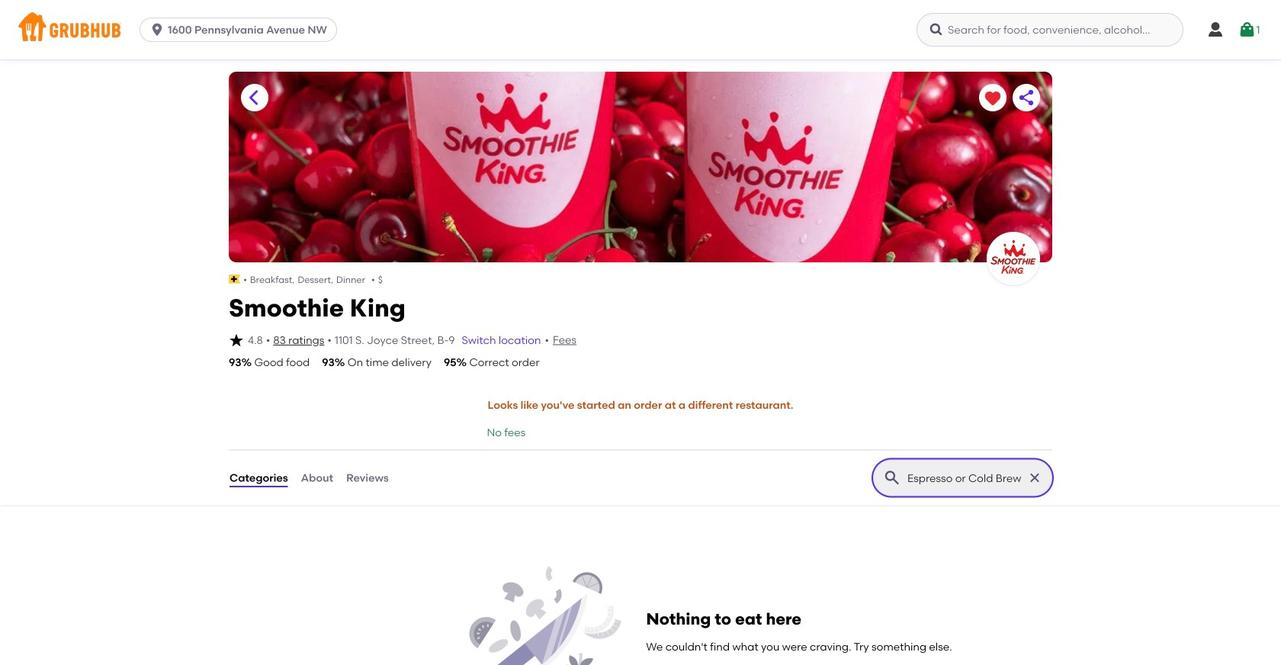 Task type: vqa. For each thing, say whether or not it's contained in the screenshot.
the top artichoke
no



Task type: describe. For each thing, give the bounding box(es) containing it.
x icon image
[[1028, 470, 1043, 486]]

2 svg image from the left
[[929, 22, 945, 37]]

main navigation navigation
[[0, 0, 1282, 60]]

share icon image
[[1018, 89, 1036, 107]]

0 horizontal spatial svg image
[[229, 333, 244, 348]]

2 horizontal spatial svg image
[[1239, 21, 1257, 39]]

Search for food, convenience, alcohol... search field
[[917, 13, 1184, 47]]

Search Smoothie King search field
[[907, 471, 1023, 486]]

1 horizontal spatial svg image
[[1207, 21, 1225, 39]]



Task type: locate. For each thing, give the bounding box(es) containing it.
1 horizontal spatial svg image
[[929, 22, 945, 37]]

no search results image
[[470, 567, 622, 665]]

subscription pass image
[[229, 275, 240, 284]]

1 svg image from the left
[[150, 22, 165, 37]]

0 horizontal spatial svg image
[[150, 22, 165, 37]]

search icon image
[[884, 469, 902, 487]]

svg image
[[1207, 21, 1225, 39], [1239, 21, 1257, 39], [229, 333, 244, 348]]

svg image
[[150, 22, 165, 37], [929, 22, 945, 37]]

caret left icon image
[[246, 89, 264, 107]]



